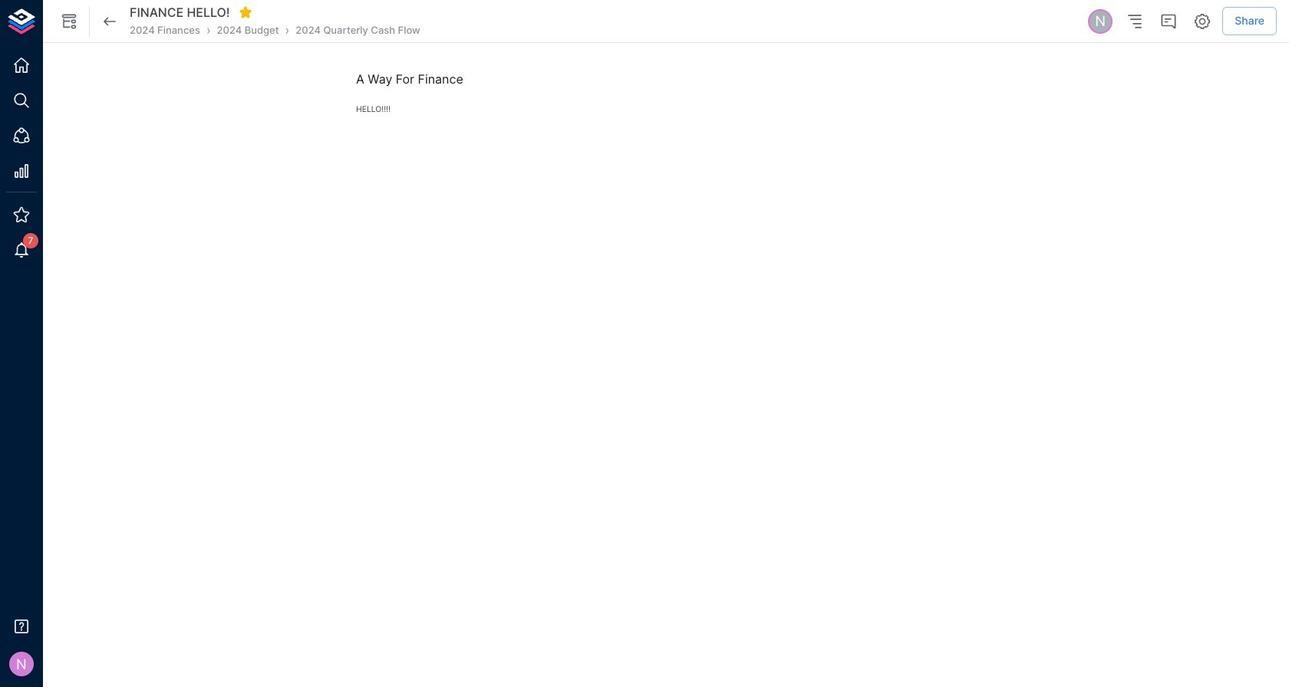 Task type: describe. For each thing, give the bounding box(es) containing it.
show wiki image
[[60, 12, 78, 30]]



Task type: vqa. For each thing, say whether or not it's contained in the screenshot.
the Bookmark 'image'
no



Task type: locate. For each thing, give the bounding box(es) containing it.
remove favorite image
[[238, 6, 252, 19]]

table of contents image
[[1126, 12, 1145, 30]]

comments image
[[1160, 12, 1179, 30]]

settings image
[[1194, 12, 1212, 30]]

go back image
[[101, 12, 119, 30]]



